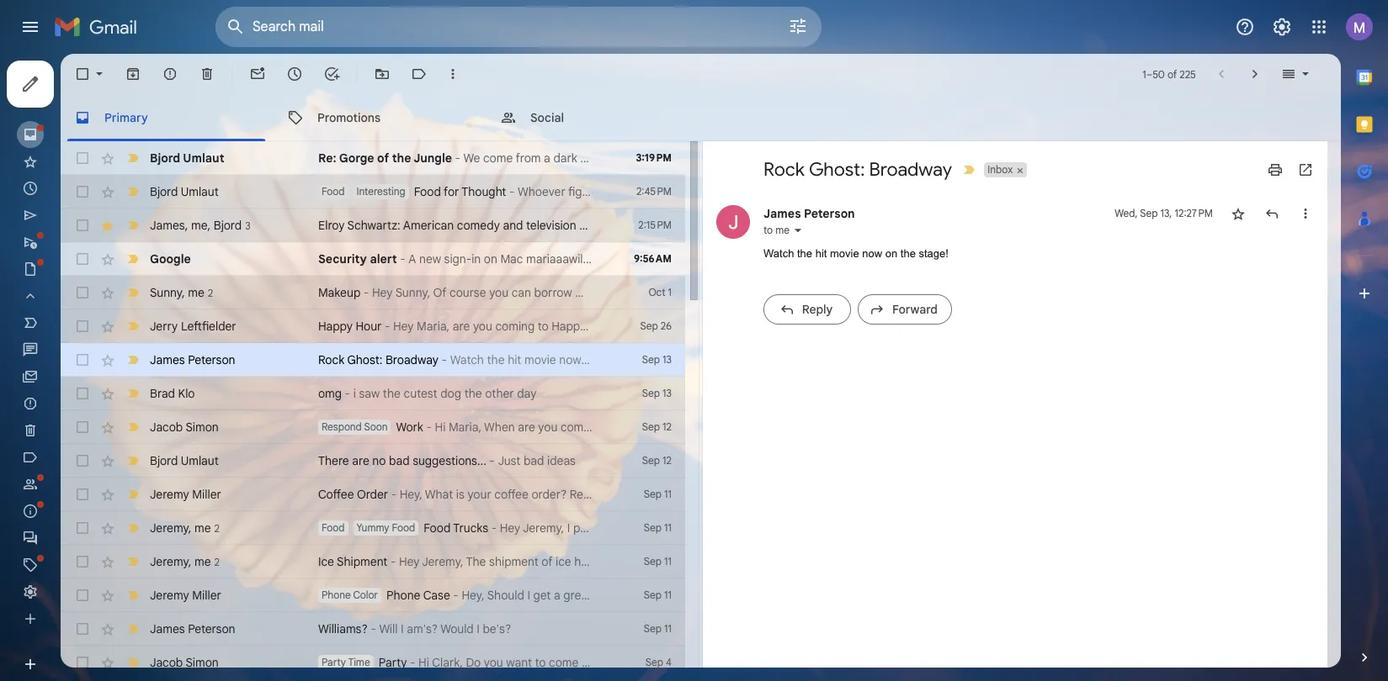 Task type: vqa. For each thing, say whether or not it's contained in the screenshot.
Refresh icon
no



Task type: describe. For each thing, give the bounding box(es) containing it.
225
[[1180, 68, 1196, 80]]

0 vertical spatial on
[[885, 247, 898, 260]]

tab list containing primary
[[61, 94, 1341, 141]]

thought
[[462, 184, 506, 200]]

james peterson for rock ghost: broadway - watch the hit movie now on the stage!
[[150, 353, 235, 368]]

suggestions...
[[413, 454, 486, 469]]

, for row containing james
[[185, 218, 188, 233]]

security
[[318, 252, 367, 267]]

omg - i saw the cutest dog the other day
[[318, 386, 537, 402]]

when
[[484, 420, 515, 435]]

search mail image
[[221, 12, 251, 42]]

hour?
[[589, 319, 621, 334]]

me for 12th row from the top of the 'rock ghost: broadway' main content
[[194, 521, 211, 536]]

social
[[530, 110, 564, 125]]

2 happy from the left
[[552, 319, 586, 334]]

color
[[353, 589, 378, 602]]

hit inside row
[[508, 353, 521, 368]]

hey
[[393, 319, 414, 334]]

primary tab
[[61, 94, 272, 141]]

to me
[[764, 224, 790, 237]]

rock ghost: broadway main content
[[61, 54, 1341, 682]]

re: gorge of the jungle -
[[318, 151, 464, 166]]

1 vertical spatial umlaut
[[181, 184, 219, 200]]

broadway for rock ghost: broadway - watch the hit movie now on the stage!
[[386, 353, 439, 368]]

bjord for 3:19 pm
[[150, 151, 180, 166]]

writer.
[[579, 218, 612, 233]]

order?
[[532, 487, 567, 503]]

0 vertical spatial you
[[473, 319, 492, 334]]

regards,
[[570, 487, 617, 503]]

coffee
[[318, 487, 354, 503]]

rock for rock ghost: broadway - watch the hit movie now on the stage!
[[318, 353, 344, 368]]

7 row from the top
[[61, 343, 685, 377]]

peterson for williams? - will i am's? would i be's?
[[188, 622, 235, 637]]

simon for party
[[186, 656, 219, 671]]

move to image
[[374, 66, 391, 82]]

jacob simon for party
[[150, 656, 219, 671]]

- up dog
[[442, 353, 447, 368]]

yummy
[[357, 522, 389, 535]]

inbox
[[988, 163, 1013, 176]]

row containing google
[[61, 242, 685, 276]]

umlaut for there
[[181, 454, 219, 469]]

food for thought -
[[414, 184, 518, 200]]

me for row containing sunny
[[188, 285, 204, 300]]

food trucks -
[[424, 521, 500, 536]]

50
[[1153, 68, 1165, 80]]

oct
[[649, 286, 665, 299]]

sep 26
[[640, 320, 672, 333]]

re:
[[318, 151, 336, 166]]

2 for makeup -
[[208, 287, 213, 299]]

delete image
[[199, 66, 216, 82]]

schwartz:
[[347, 218, 400, 233]]

jeremy , me 2 for food trucks
[[150, 521, 220, 536]]

archive image
[[125, 66, 141, 82]]

of for the
[[377, 151, 389, 166]]

back
[[603, 420, 629, 435]]

promotions tab
[[274, 94, 486, 141]]

there
[[318, 454, 349, 469]]

dog
[[440, 386, 461, 402]]

oct 1
[[649, 286, 672, 299]]

jeremy , me 2 for -
[[150, 554, 220, 569]]

case
[[423, 588, 450, 604]]

jeremy miller for 3rd row from the bottom
[[150, 588, 221, 604]]

0 vertical spatial 1
[[1143, 68, 1146, 80]]

food right yummy
[[392, 522, 415, 535]]

want
[[506, 656, 532, 671]]

hi for hi clark, do you want to come to our party?
[[418, 656, 429, 671]]

no
[[372, 454, 386, 469]]

2 for ice shipment -
[[214, 556, 220, 569]]

1 vertical spatial coming
[[561, 420, 600, 435]]

- left hey
[[385, 319, 390, 334]]

i
[[353, 386, 356, 402]]

williams? - will i am's? would i be's?
[[318, 622, 511, 637]]

interesting
[[357, 185, 405, 198]]

stage! inside row
[[622, 353, 654, 368]]

Search mail text field
[[253, 19, 741, 35]]

bjord for sep 12
[[150, 454, 178, 469]]

simon for work
[[186, 420, 219, 435]]

2 13 from the top
[[663, 387, 672, 400]]

, for 12th row from the top of the 'rock ghost: broadway' main content
[[188, 521, 191, 536]]

elroy schwartz: american comedy and television writer. link
[[318, 217, 612, 234]]

0 vertical spatial hit
[[815, 247, 827, 260]]

important according to google magic. switch
[[961, 162, 978, 178]]

coffee
[[494, 487, 529, 503]]

sep for row containing jerry leftfielder
[[640, 320, 658, 333]]

gmail image
[[54, 10, 146, 44]]

sep for ninth row
[[642, 421, 660, 434]]

2 11 from the top
[[664, 522, 672, 535]]

12:27 pm
[[1175, 207, 1213, 220]]

trucks
[[453, 521, 488, 536]]

row containing jerry leftfielder
[[61, 310, 685, 343]]

our
[[596, 656, 614, 671]]

16 row from the top
[[61, 647, 685, 680]]

, for row containing sunny
[[182, 285, 185, 300]]

2 bad from the left
[[524, 454, 544, 469]]

sep 11 for williams? - will i am's? would i be's?
[[644, 623, 672, 636]]

brad
[[150, 386, 175, 402]]

social tab
[[487, 94, 699, 141]]

sunny , me 2
[[150, 285, 213, 300]]

james , me , bjord 3
[[150, 218, 251, 233]]

- right "work" at bottom
[[426, 420, 432, 435]]

2 vertical spatial are
[[352, 454, 369, 469]]

alert
[[370, 252, 397, 267]]

order
[[357, 487, 388, 503]]

comedy
[[457, 218, 500, 233]]

bjord umlaut for there are no bad suggestions...
[[150, 454, 219, 469]]

will
[[379, 622, 398, 637]]

omg
[[318, 386, 342, 402]]

sunny
[[150, 285, 182, 300]]

0 vertical spatial are
[[453, 319, 470, 334]]

do
[[466, 656, 481, 671]]

12 row from the top
[[61, 512, 685, 546]]

rock ghost: broadway
[[764, 158, 952, 181]]

advanced search options image
[[781, 9, 815, 43]]

there are no bad suggestions... - just bad ideas
[[318, 454, 576, 469]]

10 row from the top
[[61, 444, 685, 478]]

food left the for
[[414, 184, 441, 200]]

, for 13th row from the top
[[188, 554, 191, 569]]

2 sep 13 from the top
[[642, 387, 672, 400]]

leftfielder
[[181, 319, 236, 334]]

- right jungle
[[455, 151, 461, 166]]

klo
[[178, 386, 195, 402]]

1 vertical spatial 2
[[214, 522, 220, 535]]

wed, sep 13, 12:27 pm
[[1115, 207, 1213, 220]]

ghost: for rock ghost: broadway - watch the hit movie now on the stage!
[[347, 353, 382, 368]]

your
[[468, 487, 491, 503]]

26
[[661, 320, 672, 333]]

ice shipment -
[[318, 555, 399, 570]]

be's?
[[483, 622, 511, 637]]

11 for williams? - will i am's? would i be's?
[[664, 623, 672, 636]]

coffee order - hey, what is your coffee order? regards, jeremy
[[318, 487, 658, 503]]

elroy
[[318, 218, 345, 233]]

sep for row containing brad klo
[[642, 387, 660, 400]]

4 sep 11 from the top
[[644, 589, 672, 602]]

umlaut for re:
[[183, 151, 224, 166]]

gorge
[[339, 151, 374, 166]]

saw
[[359, 386, 380, 402]]

sep inside cell
[[1140, 207, 1158, 220]]

14 row from the top
[[61, 579, 685, 613]]

what
[[425, 487, 453, 503]]

party inside party time party - hi clark, do you want to come to our party?
[[322, 657, 346, 669]]

9:56 am
[[634, 253, 672, 265]]

0 vertical spatial now
[[862, 247, 882, 260]]

- right makeup
[[364, 285, 369, 301]]

jerry leftfielder
[[150, 319, 236, 334]]

support image
[[1235, 17, 1255, 37]]

2:45 pm
[[636, 185, 672, 198]]

sep for 6th row from the bottom
[[644, 488, 662, 501]]

day
[[517, 386, 537, 402]]

happy hour - hey maria, are you coming to happy hour?
[[318, 319, 621, 334]]

party time party - hi clark, do you want to come to our party?
[[322, 656, 651, 671]]

hey,
[[400, 487, 422, 503]]

bjord for 2:45 pm
[[150, 184, 178, 200]]

makeup -
[[318, 285, 372, 301]]

row containing sunny
[[61, 276, 685, 310]]

of for 225
[[1168, 68, 1177, 80]]

ghost: for rock ghost: broadway
[[809, 158, 865, 181]]

1 horizontal spatial watch
[[764, 247, 794, 260]]

inbox button
[[984, 162, 1015, 178]]

am's?
[[407, 622, 438, 637]]

- down williams? - will i am's? would i be's?
[[410, 656, 415, 671]]

sep for 3rd row from the bottom
[[644, 589, 662, 602]]

3:19 pm
[[636, 152, 672, 164]]

toggle split pane mode image
[[1280, 66, 1297, 82]]

9 row from the top
[[61, 411, 743, 444]]

13 row from the top
[[61, 546, 685, 579]]

american
[[403, 218, 454, 233]]

sep 11 for coffee order - hey, what is your coffee order? regards, jeremy
[[644, 488, 672, 501]]

cutest
[[404, 386, 437, 402]]



Task type: locate. For each thing, give the bounding box(es) containing it.
umlaut down primary tab
[[183, 151, 224, 166]]

i right the will
[[401, 622, 404, 637]]

i
[[401, 622, 404, 637], [477, 622, 480, 637]]

now
[[862, 247, 882, 260], [559, 353, 581, 368]]

1 horizontal spatial 1
[[1143, 68, 1146, 80]]

0 vertical spatial jacob simon
[[150, 420, 219, 435]]

0 horizontal spatial ghost:
[[347, 353, 382, 368]]

,
[[185, 218, 188, 233], [208, 218, 211, 233], [182, 285, 185, 300], [188, 521, 191, 536], [188, 554, 191, 569]]

settings image
[[1272, 17, 1292, 37]]

4 row from the top
[[61, 242, 685, 276]]

rock ghost: broadway - watch the hit movie now on the stage!
[[318, 353, 654, 368]]

1 vertical spatial jeremy , me 2
[[150, 554, 220, 569]]

1 sep 11 from the top
[[644, 488, 672, 501]]

13 down 26
[[663, 354, 672, 366]]

1 vertical spatial now
[[559, 353, 581, 368]]

2 row from the top
[[61, 175, 685, 209]]

1 vertical spatial rock
[[318, 353, 344, 368]]

watch inside row
[[450, 353, 484, 368]]

coming left back
[[561, 420, 600, 435]]

the
[[392, 151, 411, 166], [797, 247, 812, 260], [901, 247, 916, 260], [487, 353, 505, 368], [601, 353, 619, 368], [383, 386, 401, 402], [464, 386, 482, 402]]

1 vertical spatial ghost:
[[347, 353, 382, 368]]

1 jeremy , me 2 from the top
[[150, 521, 220, 536]]

2 jacob simon from the top
[[150, 656, 219, 671]]

umlaut down the klo
[[181, 454, 219, 469]]

0 vertical spatial 2
[[208, 287, 213, 299]]

sep 13 down sep 26
[[642, 354, 672, 366]]

0 vertical spatial rock
[[764, 158, 805, 181]]

happy
[[318, 319, 353, 334], [552, 319, 586, 334]]

james
[[764, 206, 801, 221], [150, 218, 185, 233], [150, 353, 185, 368], [150, 622, 185, 637]]

2 horizontal spatial are
[[518, 420, 535, 435]]

row containing brad klo
[[61, 377, 685, 411]]

me
[[191, 218, 208, 233], [775, 224, 790, 237], [188, 285, 204, 300], [194, 521, 211, 536], [194, 554, 211, 569]]

5 sep 11 from the top
[[644, 623, 672, 636]]

3 sep 11 from the top
[[644, 556, 672, 568]]

0 vertical spatial broadway
[[869, 158, 952, 181]]

11 row from the top
[[61, 478, 685, 512]]

0 vertical spatial ghost:
[[809, 158, 865, 181]]

0 horizontal spatial hit
[[508, 353, 521, 368]]

15 row from the top
[[61, 613, 685, 647]]

phone left color
[[322, 589, 351, 602]]

miller for 6th row from the bottom
[[192, 487, 221, 503]]

promotions
[[317, 110, 381, 125]]

respond
[[322, 421, 362, 434]]

makeup
[[318, 285, 361, 301]]

1 i from the left
[[401, 622, 404, 637]]

ideas
[[547, 454, 576, 469]]

1 vertical spatial are
[[518, 420, 535, 435]]

2
[[208, 287, 213, 299], [214, 522, 220, 535], [214, 556, 220, 569]]

1 vertical spatial jacob simon
[[150, 656, 219, 671]]

jeremy , me 2
[[150, 521, 220, 536], [150, 554, 220, 569]]

0 vertical spatial umlaut
[[183, 151, 224, 166]]

0 horizontal spatial broadway
[[386, 353, 439, 368]]

1 horizontal spatial bad
[[524, 454, 544, 469]]

0 vertical spatial simon
[[186, 420, 219, 435]]

0 horizontal spatial party
[[322, 657, 346, 669]]

1 jeremy miller from the top
[[150, 487, 221, 503]]

5 row from the top
[[61, 276, 685, 310]]

- right case
[[453, 588, 459, 604]]

not starred image
[[1230, 205, 1247, 222]]

1 vertical spatial movie
[[524, 353, 556, 368]]

are left no
[[352, 454, 369, 469]]

other
[[485, 386, 514, 402]]

maria, right hey
[[417, 319, 450, 334]]

1 sep 13 from the top
[[642, 354, 672, 366]]

1 horizontal spatial coming
[[561, 420, 600, 435]]

row up security alert -
[[61, 209, 685, 242]]

1 vertical spatial simon
[[186, 656, 219, 671]]

0 horizontal spatial now
[[559, 353, 581, 368]]

1 vertical spatial 13
[[663, 387, 672, 400]]

sep for tenth row from the top of the 'rock ghost: broadway' main content
[[642, 455, 660, 467]]

jacob
[[150, 420, 183, 435], [710, 420, 743, 435], [150, 656, 183, 671]]

2 jeremy , me 2 from the top
[[150, 554, 220, 569]]

2 12 from the top
[[663, 455, 672, 467]]

jacob simon
[[150, 420, 219, 435], [150, 656, 219, 671]]

of right 50
[[1168, 68, 1177, 80]]

0 vertical spatial stage!
[[919, 247, 949, 260]]

2 sep 11 from the top
[[644, 522, 672, 535]]

sep 13 up work?
[[642, 387, 672, 400]]

2 simon from the top
[[186, 656, 219, 671]]

jacob for hi maria, when are you coming back to work? best, jacob
[[150, 420, 183, 435]]

0 vertical spatial 12
[[663, 421, 672, 434]]

sep 13
[[642, 354, 672, 366], [642, 387, 672, 400]]

are
[[453, 319, 470, 334], [518, 420, 535, 435], [352, 454, 369, 469]]

of right gorge
[[377, 151, 389, 166]]

me for 13th row from the top
[[194, 554, 211, 569]]

stage!
[[919, 247, 949, 260], [622, 353, 654, 368]]

respond soon work - hi maria, when are you coming back to work? best, jacob
[[322, 420, 743, 435]]

sep 12 down work?
[[642, 455, 672, 467]]

watch down to me
[[764, 247, 794, 260]]

bad
[[389, 454, 410, 469], [524, 454, 544, 469]]

0 vertical spatial jeremy , me 2
[[150, 521, 220, 536]]

movie inside row
[[524, 353, 556, 368]]

ghost: inside row
[[347, 353, 382, 368]]

snooze image
[[286, 66, 303, 82]]

2 vertical spatial you
[[484, 656, 503, 671]]

2 i from the left
[[477, 622, 480, 637]]

row up order at the left bottom of the page
[[61, 444, 685, 478]]

sep 12 for umlaut
[[642, 455, 672, 467]]

0 horizontal spatial 1
[[668, 286, 672, 299]]

row up color
[[61, 546, 685, 579]]

0 vertical spatial watch
[[764, 247, 794, 260]]

bjord umlaut down primary tab
[[150, 151, 224, 166]]

soon
[[364, 421, 388, 434]]

0 vertical spatial bjord umlaut
[[150, 151, 224, 166]]

report spam image
[[162, 66, 178, 82]]

0 vertical spatial 13
[[663, 354, 672, 366]]

party left time
[[322, 657, 346, 669]]

0 horizontal spatial bad
[[389, 454, 410, 469]]

sep 12 for simon
[[642, 421, 672, 434]]

0 horizontal spatial hi
[[418, 656, 429, 671]]

0 horizontal spatial happy
[[318, 319, 353, 334]]

you up 'ideas'
[[538, 420, 558, 435]]

0 horizontal spatial watch
[[450, 353, 484, 368]]

2 vertical spatial umlaut
[[181, 454, 219, 469]]

2 miller from the top
[[192, 588, 221, 604]]

1 horizontal spatial party
[[379, 656, 407, 671]]

bad right no
[[389, 454, 410, 469]]

ice
[[318, 555, 334, 570]]

1 inside row
[[668, 286, 672, 299]]

1 row from the top
[[61, 141, 685, 175]]

row down makeup -
[[61, 310, 685, 343]]

1 horizontal spatial happy
[[552, 319, 586, 334]]

0 horizontal spatial i
[[401, 622, 404, 637]]

12 for jacob simon
[[663, 421, 672, 434]]

bjord
[[150, 151, 180, 166], [150, 184, 178, 200], [214, 218, 242, 233], [150, 454, 178, 469]]

row containing james
[[61, 209, 685, 242]]

1 horizontal spatial are
[[453, 319, 470, 334]]

maria,
[[417, 319, 450, 334], [449, 420, 482, 435]]

- left the just
[[489, 454, 495, 469]]

2 vertical spatial peterson
[[188, 622, 235, 637]]

4 11 from the top
[[664, 589, 672, 602]]

miller for 3rd row from the bottom
[[192, 588, 221, 604]]

0 horizontal spatial stage!
[[622, 353, 654, 368]]

work
[[396, 420, 423, 435]]

- left i
[[345, 386, 350, 402]]

jeremy
[[150, 487, 189, 503], [619, 487, 658, 503], [150, 521, 188, 536], [150, 554, 188, 569], [150, 588, 189, 604]]

wed, sep 13, 12:27 pm cell
[[1115, 205, 1213, 222]]

peterson
[[804, 206, 855, 221], [188, 353, 235, 368], [188, 622, 235, 637]]

0 vertical spatial sep 13
[[642, 354, 672, 366]]

2 vertical spatial 2
[[214, 556, 220, 569]]

2 inside sunny , me 2
[[208, 287, 213, 299]]

me for row containing james
[[191, 218, 208, 233]]

bjord down primary tab
[[150, 151, 180, 166]]

1 vertical spatial jeremy miller
[[150, 588, 221, 604]]

bjord umlaut
[[150, 151, 224, 166], [150, 184, 219, 200], [150, 454, 219, 469]]

0 horizontal spatial rock
[[318, 353, 344, 368]]

row down schwartz:
[[61, 242, 685, 276]]

1 vertical spatial bjord umlaut
[[150, 184, 219, 200]]

2 vertical spatial james peterson
[[150, 622, 235, 637]]

james peterson for williams? - will i am's? would i be's?
[[150, 622, 235, 637]]

tab list
[[1341, 54, 1388, 621], [61, 94, 1341, 141]]

13,
[[1160, 207, 1172, 220]]

0 vertical spatial sep 12
[[642, 421, 672, 434]]

happy left hour
[[318, 319, 353, 334]]

ghost:
[[809, 158, 865, 181], [347, 353, 382, 368]]

is
[[456, 487, 465, 503]]

broadway up "cutest"
[[386, 353, 439, 368]]

3 11 from the top
[[664, 556, 672, 568]]

0 vertical spatial movie
[[830, 247, 859, 260]]

you up rock ghost: broadway - watch the hit movie now on the stage!
[[473, 319, 492, 334]]

bjord up james , me , bjord 3
[[150, 184, 178, 200]]

1 horizontal spatial hit
[[815, 247, 827, 260]]

11 for ice shipment -
[[664, 556, 672, 568]]

shipment
[[337, 555, 388, 570]]

1 horizontal spatial phone
[[386, 588, 420, 604]]

broadway inside row
[[386, 353, 439, 368]]

4
[[666, 657, 672, 669]]

8 row from the top
[[61, 377, 685, 411]]

hi
[[435, 420, 446, 435], [418, 656, 429, 671]]

on inside row
[[584, 353, 598, 368]]

1 vertical spatial you
[[538, 420, 558, 435]]

just
[[498, 454, 521, 469]]

1 horizontal spatial of
[[1168, 68, 1177, 80]]

food left trucks
[[424, 521, 451, 536]]

None checkbox
[[74, 66, 91, 82], [74, 285, 91, 301], [74, 318, 91, 335], [74, 554, 91, 571], [74, 588, 91, 604], [74, 621, 91, 638], [74, 66, 91, 82], [74, 285, 91, 301], [74, 318, 91, 335], [74, 554, 91, 571], [74, 588, 91, 604], [74, 621, 91, 638]]

- right shipment
[[391, 555, 396, 570]]

0 vertical spatial maria,
[[417, 319, 450, 334]]

row up soon
[[61, 377, 685, 411]]

row
[[61, 141, 685, 175], [61, 175, 685, 209], [61, 209, 685, 242], [61, 242, 685, 276], [61, 276, 685, 310], [61, 310, 685, 343], [61, 343, 685, 377], [61, 377, 685, 411], [61, 411, 743, 444], [61, 444, 685, 478], [61, 478, 685, 512], [61, 512, 685, 546], [61, 546, 685, 579], [61, 579, 685, 613], [61, 613, 685, 647], [61, 647, 685, 680]]

3 row from the top
[[61, 209, 685, 242]]

13 up work?
[[663, 387, 672, 400]]

1 50 of 225
[[1143, 68, 1196, 80]]

now inside row
[[559, 353, 581, 368]]

come
[[549, 656, 579, 671]]

rock inside row
[[318, 353, 344, 368]]

1 13 from the top
[[663, 354, 672, 366]]

1 horizontal spatial broadway
[[869, 158, 952, 181]]

1 miller from the top
[[192, 487, 221, 503]]

hour
[[356, 319, 382, 334]]

2 jeremy miller from the top
[[150, 588, 221, 604]]

watch down 'happy hour - hey maria, are you coming to happy hour?'
[[450, 353, 484, 368]]

jungle
[[414, 151, 452, 166]]

1 sep 12 from the top
[[642, 421, 672, 434]]

sep 12 left 'best,'
[[642, 421, 672, 434]]

sep for 12th row from the top of the 'rock ghost: broadway' main content
[[644, 522, 662, 535]]

bjord umlaut down the klo
[[150, 454, 219, 469]]

1 horizontal spatial i
[[477, 622, 480, 637]]

12
[[663, 421, 672, 434], [663, 455, 672, 467]]

5 11 from the top
[[664, 623, 672, 636]]

row up interesting
[[61, 141, 685, 175]]

labels image
[[411, 66, 428, 82]]

2:15 pm
[[638, 219, 672, 232]]

0 vertical spatial coming
[[495, 319, 535, 334]]

older image
[[1247, 66, 1264, 82]]

0 horizontal spatial movie
[[524, 353, 556, 368]]

row down "cutest"
[[61, 411, 743, 444]]

None checkbox
[[74, 150, 91, 167], [74, 184, 91, 200], [74, 217, 91, 234], [74, 251, 91, 268], [74, 352, 91, 369], [74, 386, 91, 402], [74, 419, 91, 436], [74, 453, 91, 470], [74, 487, 91, 503], [74, 520, 91, 537], [74, 655, 91, 672], [74, 150, 91, 167], [74, 184, 91, 200], [74, 217, 91, 234], [74, 251, 91, 268], [74, 352, 91, 369], [74, 386, 91, 402], [74, 419, 91, 436], [74, 453, 91, 470], [74, 487, 91, 503], [74, 520, 91, 537], [74, 655, 91, 672]]

1 vertical spatial on
[[584, 353, 598, 368]]

simon
[[186, 420, 219, 435], [186, 656, 219, 671]]

are right when
[[518, 420, 535, 435]]

bjord umlaut up james , me , bjord 3
[[150, 184, 219, 200]]

1 horizontal spatial movie
[[830, 247, 859, 260]]

1 vertical spatial james peterson
[[150, 353, 235, 368]]

1 simon from the top
[[186, 420, 219, 435]]

- right alert
[[400, 252, 406, 267]]

- left the will
[[371, 622, 376, 637]]

1 vertical spatial of
[[377, 151, 389, 166]]

row up schwartz:
[[61, 175, 685, 209]]

yummy food
[[357, 522, 415, 535]]

jeremy miller for 6th row from the bottom
[[150, 487, 221, 503]]

more image
[[444, 66, 461, 82]]

0 vertical spatial james peterson
[[764, 206, 855, 221]]

0 horizontal spatial of
[[377, 151, 389, 166]]

broadway left important according to google magic. switch
[[869, 158, 952, 181]]

phone inside phone color phone case -
[[322, 589, 351, 602]]

and
[[503, 218, 523, 233]]

0 horizontal spatial on
[[584, 353, 598, 368]]

williams?
[[318, 622, 368, 637]]

0 vertical spatial miller
[[192, 487, 221, 503]]

1 right oct
[[668, 286, 672, 299]]

12 down work?
[[663, 455, 672, 467]]

3
[[245, 219, 251, 232]]

1 jacob simon from the top
[[150, 420, 219, 435]]

2 sep 12 from the top
[[642, 455, 672, 467]]

row down the will
[[61, 647, 685, 680]]

happy left hour? at the left top of page
[[552, 319, 586, 334]]

add to tasks image
[[323, 66, 340, 82]]

main menu image
[[20, 17, 40, 37]]

of inside row
[[377, 151, 389, 166]]

13
[[663, 354, 672, 366], [663, 387, 672, 400]]

1 happy from the left
[[318, 319, 353, 334]]

1 bjord umlaut from the top
[[150, 151, 224, 166]]

1 horizontal spatial stage!
[[919, 247, 949, 260]]

bjord umlaut for re: gorge of the jungle
[[150, 151, 224, 166]]

1 vertical spatial broadway
[[386, 353, 439, 368]]

1 11 from the top
[[664, 488, 672, 501]]

3 bjord umlaut from the top
[[150, 454, 219, 469]]

phone left case
[[386, 588, 420, 604]]

food down re:
[[322, 185, 345, 198]]

hi for hi maria, when are you coming back to work? best, jacob
[[435, 420, 446, 435]]

2 vertical spatial bjord umlaut
[[150, 454, 219, 469]]

sep 12
[[642, 421, 672, 434], [642, 455, 672, 467]]

phone color phone case -
[[322, 588, 462, 604]]

11 for coffee order - hey, what is your coffee order? regards, jeremy
[[664, 488, 672, 501]]

2 bjord umlaut from the top
[[150, 184, 219, 200]]

1 vertical spatial maria,
[[449, 420, 482, 435]]

None search field
[[216, 7, 822, 47]]

rock up to me
[[764, 158, 805, 181]]

1 vertical spatial hi
[[418, 656, 429, 671]]

sep for 15th row from the top
[[644, 623, 662, 636]]

1 left 50
[[1143, 68, 1146, 80]]

james peterson
[[764, 206, 855, 221], [150, 353, 235, 368], [150, 622, 235, 637]]

i left be's?
[[477, 622, 480, 637]]

sep 11 for ice shipment -
[[644, 556, 672, 568]]

1 horizontal spatial hi
[[435, 420, 446, 435]]

you right 'do'
[[484, 656, 503, 671]]

clark,
[[432, 656, 463, 671]]

navigation
[[0, 54, 202, 682]]

are up rock ghost: broadway - watch the hit movie now on the stage!
[[453, 319, 470, 334]]

row up hour
[[61, 276, 685, 310]]

rock up omg
[[318, 353, 344, 368]]

1 12 from the top
[[663, 421, 672, 434]]

0 vertical spatial of
[[1168, 68, 1177, 80]]

for
[[444, 184, 459, 200]]

security alert -
[[318, 252, 409, 267]]

1 horizontal spatial on
[[885, 247, 898, 260]]

- right trucks
[[491, 521, 497, 536]]

12 for bjord umlaut
[[663, 455, 672, 467]]

bjord left 3
[[214, 218, 242, 233]]

time
[[348, 657, 370, 669]]

1 horizontal spatial rock
[[764, 158, 805, 181]]

1 horizontal spatial ghost:
[[809, 158, 865, 181]]

row up yummy
[[61, 478, 685, 512]]

row up saw
[[61, 343, 685, 377]]

row down shipment
[[61, 579, 685, 613]]

food
[[414, 184, 441, 200], [322, 185, 345, 198], [424, 521, 451, 536], [322, 522, 345, 535], [392, 522, 415, 535]]

Not starred checkbox
[[1230, 205, 1247, 222]]

row down color
[[61, 613, 685, 647]]

bjord down brad
[[150, 454, 178, 469]]

party right time
[[379, 656, 407, 671]]

hi left clark,
[[418, 656, 429, 671]]

food down coffee
[[322, 522, 345, 535]]

jeremy miller
[[150, 487, 221, 503], [150, 588, 221, 604]]

to
[[764, 224, 773, 237], [538, 319, 549, 334], [632, 420, 643, 435], [535, 656, 546, 671], [582, 656, 593, 671]]

watch the hit movie now on the stage!
[[764, 247, 949, 260]]

0 vertical spatial hi
[[435, 420, 446, 435]]

0 horizontal spatial phone
[[322, 589, 351, 602]]

row down order at the left bottom of the page
[[61, 512, 685, 546]]

party?
[[617, 656, 651, 671]]

would
[[440, 622, 474, 637]]

0 horizontal spatial coming
[[495, 319, 535, 334]]

broadway for rock ghost: broadway
[[869, 158, 952, 181]]

1 vertical spatial watch
[[450, 353, 484, 368]]

jacob simon for work
[[150, 420, 219, 435]]

6 row from the top
[[61, 310, 685, 343]]

jerry
[[150, 319, 178, 334]]

sep for 1st row from the bottom
[[646, 657, 663, 669]]

1 vertical spatial hit
[[508, 353, 521, 368]]

1 vertical spatial 1
[[668, 286, 672, 299]]

1 vertical spatial 12
[[663, 455, 672, 467]]

-
[[455, 151, 461, 166], [509, 184, 515, 200], [400, 252, 406, 267], [364, 285, 369, 301], [385, 319, 390, 334], [442, 353, 447, 368], [345, 386, 350, 402], [426, 420, 432, 435], [489, 454, 495, 469], [391, 487, 397, 503], [491, 521, 497, 536], [391, 555, 396, 570], [453, 588, 459, 604], [371, 622, 376, 637], [410, 656, 415, 671]]

primary
[[104, 110, 148, 125]]

umlaut up james , me , bjord 3
[[181, 184, 219, 200]]

hi right "work" at bottom
[[435, 420, 446, 435]]

- left hey,
[[391, 487, 397, 503]]

1 vertical spatial stage!
[[622, 353, 654, 368]]

1 bad from the left
[[389, 454, 410, 469]]

jacob for hi clark, do you want to come to our party?
[[150, 656, 183, 671]]

1 vertical spatial peterson
[[188, 353, 235, 368]]

0 vertical spatial peterson
[[804, 206, 855, 221]]

google
[[150, 252, 191, 267]]

12 left 'best,'
[[663, 421, 672, 434]]

peterson for rock ghost: broadway - watch the hit movie now on the stage!
[[188, 353, 235, 368]]

1 vertical spatial sep 12
[[642, 455, 672, 467]]

on
[[885, 247, 898, 260], [584, 353, 598, 368]]

coming up rock ghost: broadway - watch the hit movie now on the stage!
[[495, 319, 535, 334]]

sep for 13th row from the top
[[644, 556, 662, 568]]

bad right the just
[[524, 454, 544, 469]]

movie
[[830, 247, 859, 260], [524, 353, 556, 368]]

1 vertical spatial sep 13
[[642, 387, 672, 400]]

best,
[[681, 420, 708, 435]]

rock for rock ghost: broadway
[[764, 158, 805, 181]]

- right the thought
[[509, 184, 515, 200]]

maria, left when
[[449, 420, 482, 435]]



